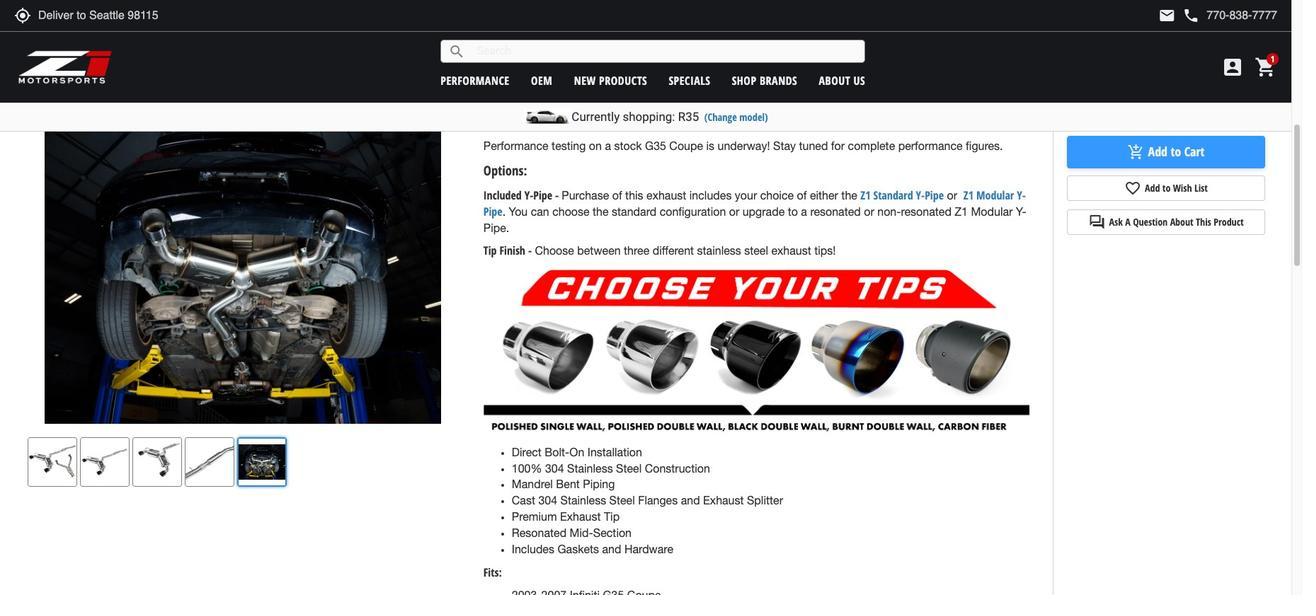 Task type: locate. For each thing, give the bounding box(es) containing it.
pipe up pipe.
[[484, 204, 503, 219]]

three
[[624, 245, 650, 257]]

and right flanges
[[681, 495, 700, 507]]

1 horizontal spatial and
[[681, 495, 700, 507]]

(change model) link
[[705, 111, 768, 124]]

tip inside direct bolt-on installation 100% 304 stainless steel construction mandrel bent piping cast 304 stainless steel flanges and exhaust splitter premium exhaust tip resonated mid-section includes gaskets and hardware
[[604, 511, 620, 524]]

resonated down either
[[811, 205, 861, 218]]

installation
[[588, 446, 642, 459]]

z1 inside . you can choose the standard configuration or upgrade to a resonated or non-resonated z1 modular y- pipe.
[[955, 205, 968, 218]]

1 vertical spatial add
[[1146, 181, 1161, 194]]

of
[[613, 189, 622, 202], [797, 189, 807, 202]]

-
[[555, 188, 559, 203], [528, 243, 532, 259]]

favorite_border add to wish list
[[1125, 180, 1208, 197]]

0 vertical spatial exhaust
[[647, 189, 687, 202]]

add right favorite_border
[[1146, 181, 1161, 194]]

2 horizontal spatial or
[[947, 189, 958, 202]]

exhaust
[[704, 495, 744, 507], [560, 511, 601, 524]]

1 vertical spatial a
[[801, 205, 808, 218]]

standard
[[612, 205, 657, 218]]

1 horizontal spatial performance
[[899, 140, 963, 153]]

section
[[594, 527, 632, 540]]

wish
[[1174, 181, 1193, 194]]

a right 'upgrade'
[[801, 205, 808, 218]]

to left cart
[[1171, 143, 1182, 160]]

0 vertical spatial exhaust
[[704, 495, 744, 507]]

mail link
[[1159, 7, 1176, 24]]

exhaust left tips!
[[772, 245, 812, 257]]

currently shopping: r35 (change model)
[[572, 110, 768, 124]]

stay
[[774, 140, 796, 153]]

or
[[947, 189, 958, 202], [729, 205, 740, 218], [864, 205, 875, 218]]

premium
[[512, 511, 557, 524]]

0 horizontal spatial exhaust
[[560, 511, 601, 524]]

y- inside . you can choose the standard configuration or upgrade to a resonated or non-resonated z1 modular y- pipe.
[[1016, 205, 1027, 218]]

account_box
[[1222, 56, 1245, 79]]

1 horizontal spatial pipe
[[534, 188, 553, 203]]

1 vertical spatial exhaust
[[560, 511, 601, 524]]

figures.
[[966, 140, 1004, 153]]

shop
[[732, 73, 757, 88]]

1 horizontal spatial tip
[[604, 511, 620, 524]]

to inside "add_shopping_cart add to cart"
[[1171, 143, 1182, 160]]

0 horizontal spatial resonated
[[811, 205, 861, 218]]

tip
[[484, 243, 497, 259], [604, 511, 620, 524]]

z1 modular y- pipe link
[[484, 188, 1026, 219]]

resonated
[[512, 527, 567, 540]]

brands
[[760, 73, 798, 88]]

pipe
[[534, 188, 553, 203], [925, 188, 944, 203], [484, 204, 503, 219]]

exhaust left splitter
[[704, 495, 744, 507]]

tip left finish
[[484, 243, 497, 259]]

or inside included y-pipe - purchase of this exhaust includes your choice of either the z1 standard y-pipe or
[[947, 189, 958, 202]]

0 horizontal spatial pipe
[[484, 204, 503, 219]]

1 vertical spatial 304
[[539, 495, 558, 507]]

stainless up piping
[[567, 462, 613, 475]]

resonated
[[811, 205, 861, 218], [901, 205, 952, 218]]

0 horizontal spatial of
[[613, 189, 622, 202]]

tip up the section
[[604, 511, 620, 524]]

about
[[819, 73, 851, 88], [1171, 215, 1194, 229]]

2 vertical spatial to
[[788, 205, 798, 218]]

steel down piping
[[610, 495, 635, 507]]

- right finish
[[528, 243, 532, 259]]

question_answer ask a question about this product
[[1089, 214, 1244, 231]]

y-
[[525, 188, 534, 203], [916, 188, 925, 203], [1017, 188, 1026, 203], [1016, 205, 1027, 218]]

or down included y-pipe - purchase of this exhaust includes your choice of either the z1 standard y-pipe or
[[729, 205, 740, 218]]

add inside favorite_border add to wish list
[[1146, 181, 1161, 194]]

z1 modular y- pipe
[[484, 188, 1026, 219]]

add right add_shopping_cart
[[1149, 143, 1168, 160]]

1 vertical spatial -
[[528, 243, 532, 259]]

my_location
[[14, 7, 31, 24]]

add
[[1149, 143, 1168, 160], [1146, 181, 1161, 194]]

1 horizontal spatial -
[[555, 188, 559, 203]]

this
[[1197, 215, 1212, 229]]

0 horizontal spatial performance
[[441, 73, 510, 88]]

steel down 'installation'
[[616, 462, 642, 475]]

z1
[[861, 188, 871, 203], [964, 188, 974, 203], [955, 205, 968, 218]]

1 vertical spatial to
[[1163, 181, 1171, 194]]

a right on
[[605, 140, 611, 153]]

1 vertical spatial modular
[[972, 205, 1013, 218]]

performance testing on a stock g35 coupe is underway! stay tuned for complete performance figures.
[[484, 140, 1004, 153]]

performance down search
[[441, 73, 510, 88]]

- left purchase
[[555, 188, 559, 203]]

gains
[[512, 107, 548, 130]]

products
[[599, 73, 648, 88]]

performance
[[441, 73, 510, 88], [899, 140, 963, 153]]

of left this
[[613, 189, 622, 202]]

$1,609.99
[[1125, 31, 1189, 55]]

1 horizontal spatial exhaust
[[704, 495, 744, 507]]

0 vertical spatial about
[[819, 73, 851, 88]]

0 vertical spatial tip
[[484, 243, 497, 259]]

add inside "add_shopping_cart add to cart"
[[1149, 143, 1168, 160]]

z1 for modular
[[955, 205, 968, 218]]

us
[[854, 73, 866, 88]]

question_answer
[[1089, 214, 1106, 231]]

performance link
[[441, 73, 510, 88]]

add_shopping_cart add to cart
[[1128, 143, 1205, 161]]

bolt-
[[545, 446, 570, 459]]

and down the section
[[603, 543, 622, 556]]

exhaust inside included y-pipe - purchase of this exhaust includes your choice of either the z1 standard y-pipe or
[[647, 189, 687, 202]]

1 of from the left
[[613, 189, 622, 202]]

1 horizontal spatial of
[[797, 189, 807, 202]]

currently
[[572, 110, 620, 124]]

1 vertical spatial about
[[1171, 215, 1194, 229]]

direct bolt-on installation 100% 304 stainless steel construction mandrel bent piping cast 304 stainless steel flanges and exhaust splitter premium exhaust tip resonated mid-section includes gaskets and hardware
[[512, 446, 783, 556]]

about left us
[[819, 73, 851, 88]]

choose the
[[553, 205, 609, 218]]

includes
[[512, 543, 555, 556]]

exhaust up mid- on the bottom
[[560, 511, 601, 524]]

pipe up can
[[534, 188, 553, 203]]

exhaust inside "tip finish - choose between three different stainless steel exhaust tips!"
[[772, 245, 812, 257]]

0 horizontal spatial and
[[603, 543, 622, 556]]

Search search field
[[466, 40, 865, 62]]

to inside favorite_border add to wish list
[[1163, 181, 1171, 194]]

1 vertical spatial tip
[[604, 511, 620, 524]]

exhaust up "configuration"
[[647, 189, 687, 202]]

0 vertical spatial to
[[1171, 143, 1182, 160]]

modular inside z1 modular y- pipe
[[977, 188, 1015, 203]]

to left wish in the right of the page
[[1163, 181, 1171, 194]]

steel
[[616, 462, 642, 475], [610, 495, 635, 507]]

piping
[[583, 478, 615, 491]]

304 down the bolt-
[[545, 462, 564, 475]]

resonated down z1 standard y-pipe link
[[901, 205, 952, 218]]

upgrade
[[743, 205, 785, 218]]

for
[[832, 140, 845, 153]]

between
[[578, 245, 621, 257]]

z1 for standard
[[861, 188, 871, 203]]

finish
[[500, 243, 526, 259]]

stainless down bent
[[561, 495, 607, 507]]

question
[[1134, 215, 1168, 229]]

ask
[[1110, 215, 1123, 229]]

coupe
[[670, 140, 704, 153]]

$1,959.99
[[1112, 13, 1160, 30]]

0 vertical spatial a
[[605, 140, 611, 153]]

product
[[1214, 215, 1244, 229]]

1 vertical spatial performance
[[899, 140, 963, 153]]

to down choice
[[788, 205, 798, 218]]

304 up premium
[[539, 495, 558, 507]]

1 horizontal spatial exhaust
[[772, 245, 812, 257]]

1 vertical spatial exhaust
[[772, 245, 812, 257]]

0 horizontal spatial a
[[605, 140, 611, 153]]

mid-
[[570, 527, 594, 540]]

or left non-
[[864, 205, 875, 218]]

splitter
[[747, 495, 783, 507]]

exhaust
[[647, 189, 687, 202], [772, 245, 812, 257]]

1 horizontal spatial a
[[801, 205, 808, 218]]

purchase
[[562, 189, 609, 202]]

modular
[[977, 188, 1015, 203], [972, 205, 1013, 218]]

or right z1 standard y-pipe link
[[947, 189, 958, 202]]

bent
[[556, 478, 580, 491]]

account_box link
[[1218, 56, 1248, 79]]

to
[[1171, 143, 1182, 160], [1163, 181, 1171, 194], [788, 205, 798, 218]]

the
[[842, 189, 858, 202]]

search
[[449, 43, 466, 60]]

0 vertical spatial modular
[[977, 188, 1015, 203]]

phone
[[1183, 7, 1200, 24]]

0 horizontal spatial exhaust
[[647, 189, 687, 202]]

standard
[[874, 188, 914, 203]]

includes
[[690, 189, 732, 202]]

2 of from the left
[[797, 189, 807, 202]]

1 horizontal spatial about
[[1171, 215, 1194, 229]]

1 horizontal spatial resonated
[[901, 205, 952, 218]]

performance left figures.
[[899, 140, 963, 153]]

1 resonated from the left
[[811, 205, 861, 218]]

performance
[[484, 140, 549, 153]]

pipe right standard
[[925, 188, 944, 203]]

about left this
[[1171, 215, 1194, 229]]

of left either
[[797, 189, 807, 202]]

testing
[[552, 140, 586, 153]]

0 vertical spatial add
[[1149, 143, 1168, 160]]

a
[[605, 140, 611, 153], [801, 205, 808, 218]]

2 horizontal spatial pipe
[[925, 188, 944, 203]]



Task type: vqa. For each thing, say whether or not it's contained in the screenshot.
'A' in the "This is for one Z1 Motorsports air intake for a Z32 (1990+ 300zx). Featuring a high flow serviceable cone filter, cast adapter including velocity stack, easy installation. A great choice for all Z32 models NA & TT. This intake is the same size as the "pop charger", bolts directly to the Z32 Mass Air Flow sensor, and can also be used on "dual pop" or "Doolz" dual intake configurations."
no



Task type: describe. For each thing, give the bounding box(es) containing it.
flanges
[[638, 495, 678, 507]]

mandrel
[[512, 478, 553, 491]]

0 horizontal spatial about
[[819, 73, 851, 88]]

to for wish
[[1163, 181, 1171, 194]]

this
[[626, 189, 644, 202]]

choice
[[761, 189, 794, 202]]

specials
[[669, 73, 711, 88]]

a inside . you can choose the standard configuration or upgrade to a resonated or non-resonated z1 modular y- pipe.
[[801, 205, 808, 218]]

1 horizontal spatial or
[[864, 205, 875, 218]]

about us link
[[819, 73, 866, 88]]

can
[[531, 205, 550, 218]]

1 vertical spatial steel
[[610, 495, 635, 507]]

add for add to cart
[[1149, 143, 1168, 160]]

a
[[1126, 215, 1131, 229]]

gaskets
[[558, 543, 599, 556]]

the
[[484, 107, 508, 130]]

about us
[[819, 73, 866, 88]]

100%
[[512, 462, 542, 475]]

0 horizontal spatial -
[[528, 243, 532, 259]]

2 resonated from the left
[[901, 205, 952, 218]]

stainless
[[697, 245, 742, 257]]

0 vertical spatial stainless
[[567, 462, 613, 475]]

tuned
[[799, 140, 828, 153]]

new products
[[574, 73, 648, 88]]

about inside question_answer ask a question about this product
[[1171, 215, 1194, 229]]

add_shopping_cart
[[1128, 144, 1145, 161]]

direct
[[512, 446, 542, 459]]

stock
[[614, 140, 642, 153]]

modular inside . you can choose the standard configuration or upgrade to a resonated or non-resonated z1 modular y- pipe.
[[972, 205, 1013, 218]]

0 vertical spatial performance
[[441, 73, 510, 88]]

new
[[574, 73, 596, 88]]

the gains
[[484, 107, 548, 130]]

list
[[1195, 181, 1208, 194]]

r35
[[678, 110, 699, 124]]

to inside . you can choose the standard configuration or upgrade to a resonated or non-resonated z1 modular y- pipe.
[[788, 205, 798, 218]]

g35
[[645, 140, 667, 153]]

0 vertical spatial steel
[[616, 462, 642, 475]]

included
[[484, 188, 522, 203]]

z1 standard y-pipe link
[[861, 188, 944, 203]]

0 horizontal spatial or
[[729, 205, 740, 218]]

tip finish - choose between three different stainless steel exhaust tips!
[[484, 243, 836, 259]]

hardware
[[625, 543, 674, 556]]

z1 motorsports logo image
[[18, 50, 113, 85]]

cast
[[512, 495, 536, 507]]

model)
[[740, 111, 768, 124]]

shopping:
[[623, 110, 675, 124]]

your
[[735, 189, 757, 202]]

pipe inside z1 modular y- pipe
[[484, 204, 503, 219]]

0 vertical spatial -
[[555, 188, 559, 203]]

specials link
[[669, 73, 711, 88]]

on
[[570, 446, 585, 459]]

. you can choose the standard configuration or upgrade to a resonated or non-resonated z1 modular y- pipe.
[[484, 205, 1027, 234]]

shopping_cart link
[[1252, 56, 1278, 79]]

oem link
[[531, 73, 553, 88]]

cart
[[1185, 143, 1205, 160]]

steel
[[745, 245, 769, 257]]

different
[[653, 245, 694, 257]]

pipe.
[[484, 221, 510, 234]]

fits:
[[484, 565, 502, 581]]

1 vertical spatial and
[[603, 543, 622, 556]]

0 vertical spatial and
[[681, 495, 700, 507]]

non-
[[878, 205, 901, 218]]

z1 inside z1 modular y- pipe
[[964, 188, 974, 203]]

on
[[589, 140, 602, 153]]

0 vertical spatial 304
[[545, 462, 564, 475]]

.
[[503, 205, 506, 218]]

0 horizontal spatial tip
[[484, 243, 497, 259]]

phone link
[[1183, 7, 1278, 24]]

add for add to wish list
[[1146, 181, 1161, 194]]

you
[[509, 205, 528, 218]]

construction
[[645, 462, 710, 475]]

shopping_cart
[[1255, 56, 1278, 79]]

y- inside z1 modular y- pipe
[[1017, 188, 1026, 203]]

underway!
[[718, 140, 770, 153]]

either
[[810, 189, 839, 202]]

configuration
[[660, 205, 726, 218]]

shop brands
[[732, 73, 798, 88]]

included y-pipe - purchase of this exhaust includes your choice of either the z1 standard y-pipe or
[[484, 188, 964, 203]]

tips!
[[815, 245, 836, 257]]

to for cart
[[1171, 143, 1182, 160]]

1 vertical spatial stainless
[[561, 495, 607, 507]]

new products link
[[574, 73, 648, 88]]

oem
[[531, 73, 553, 88]]

(change
[[705, 111, 737, 124]]



